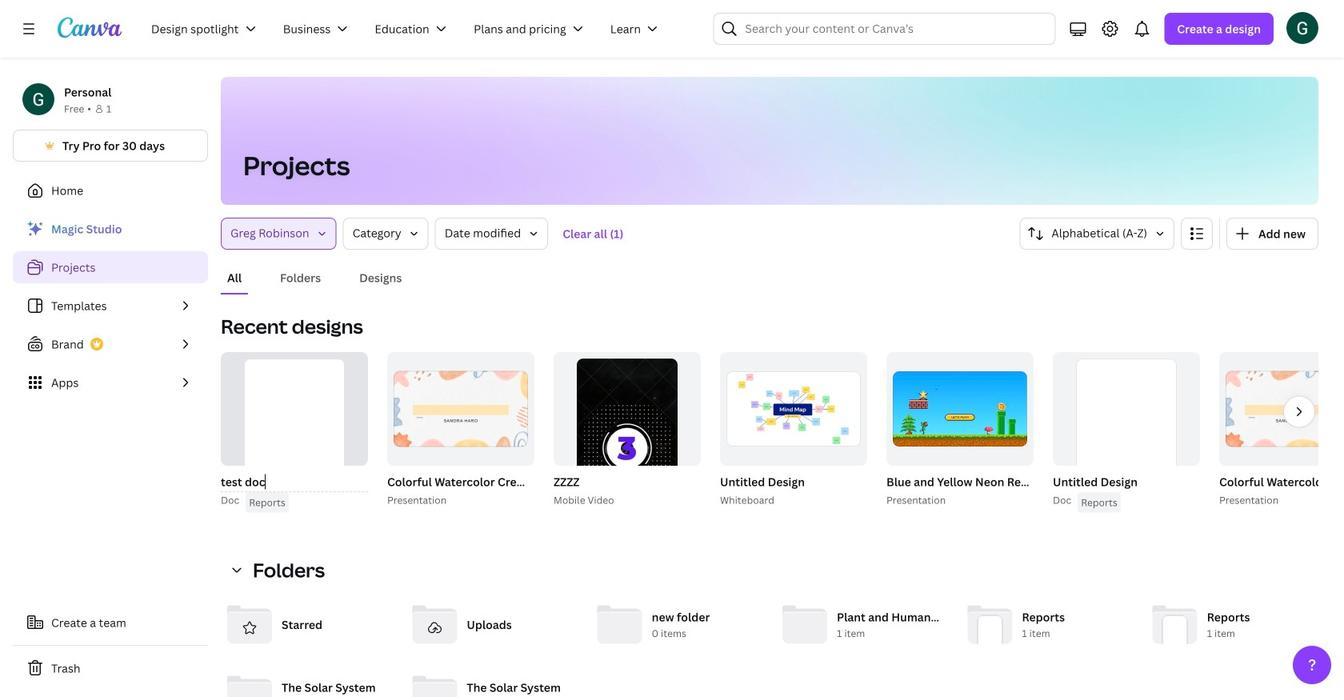 Task type: locate. For each thing, give the bounding box(es) containing it.
None search field
[[713, 13, 1056, 45]]

2 group from the left
[[221, 352, 368, 501]]

None field
[[221, 472, 368, 492]]

group
[[218, 352, 368, 513], [221, 352, 368, 501], [384, 352, 535, 508], [387, 352, 535, 466], [551, 352, 701, 538], [554, 352, 701, 538], [717, 352, 868, 508], [720, 352, 868, 466], [884, 352, 1034, 508], [887, 352, 1034, 466], [1050, 352, 1200, 513], [1216, 352, 1345, 508]]

12 group from the left
[[1216, 352, 1345, 508]]

Date modified button
[[435, 218, 548, 250]]

11 group from the left
[[1050, 352, 1200, 513]]

4 group from the left
[[387, 352, 535, 466]]

list
[[13, 213, 208, 399]]

greg robinson image
[[1287, 12, 1319, 44]]



Task type: describe. For each thing, give the bounding box(es) containing it.
Owner button
[[221, 218, 337, 250]]

6 group from the left
[[554, 352, 701, 538]]

1 group from the left
[[218, 352, 368, 513]]

5 group from the left
[[551, 352, 701, 538]]

8 group from the left
[[720, 352, 868, 466]]

top level navigation element
[[141, 13, 675, 45]]

9 group from the left
[[884, 352, 1034, 508]]

10 group from the left
[[887, 352, 1034, 466]]

Search search field
[[745, 14, 1024, 44]]

3 group from the left
[[384, 352, 535, 508]]

none field inside 'group'
[[221, 472, 368, 492]]

Category button
[[343, 218, 429, 250]]

7 group from the left
[[717, 352, 868, 508]]



Task type: vqa. For each thing, say whether or not it's contained in the screenshot.
the Top level navigation element
yes



